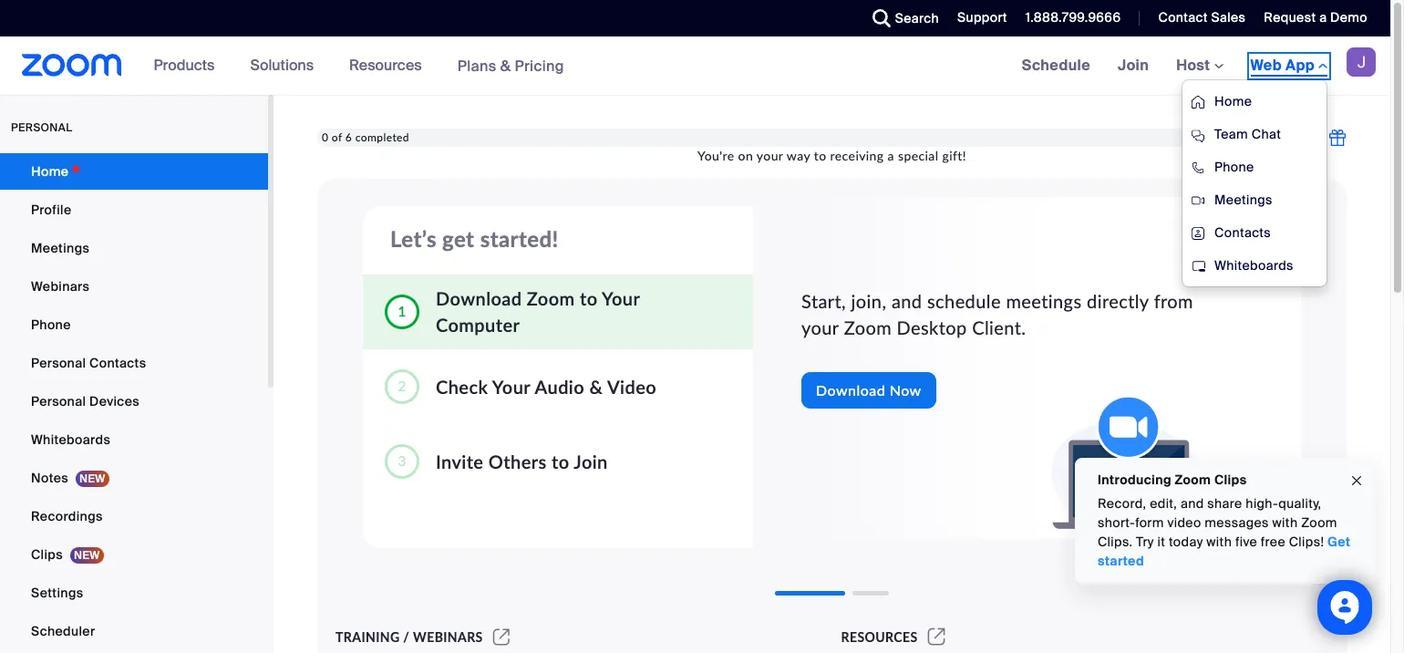 Task type: vqa. For each thing, say whether or not it's contained in the screenshot.
first menu item from the top's right icon
no



Task type: locate. For each thing, give the bounding box(es) containing it.
1 horizontal spatial contacts
[[1215, 224, 1272, 241]]

0 vertical spatial to
[[814, 148, 827, 164]]

zoom inside download zoom to your computer
[[527, 287, 575, 309]]

1 vertical spatial home
[[31, 163, 69, 180]]

your left the audio
[[492, 375, 531, 397]]

let's get started!
[[390, 225, 559, 252]]

1 vertical spatial personal
[[31, 393, 86, 410]]

personal menu menu
[[0, 153, 268, 653]]

0 horizontal spatial phone
[[31, 317, 71, 333]]

0 horizontal spatial download
[[436, 287, 522, 309]]

meetings up webinars
[[31, 240, 90, 256]]

1 vertical spatial meetings link
[[0, 230, 268, 266]]

0 horizontal spatial &
[[501, 56, 511, 75]]

0 horizontal spatial your
[[492, 375, 531, 397]]

1 horizontal spatial clips
[[1215, 472, 1247, 488]]

join,
[[852, 290, 887, 312]]

meetings link down team chat 'link'
[[1183, 183, 1327, 216]]

1.888.799.9666
[[1026, 9, 1121, 26]]

1 horizontal spatial whiteboards link
[[1183, 249, 1327, 282]]

1 horizontal spatial &
[[590, 375, 603, 397]]

contacts inside meetings navigation
[[1215, 224, 1272, 241]]

and
[[892, 290, 923, 312], [1181, 495, 1205, 512]]

meetings link down profile link
[[0, 230, 268, 266]]

personal up personal devices
[[31, 355, 86, 371]]

0 horizontal spatial home link
[[0, 153, 268, 190]]

0 vertical spatial clips
[[1215, 472, 1247, 488]]

1 horizontal spatial your
[[602, 287, 640, 309]]

download inside download zoom to your computer
[[436, 287, 522, 309]]

your up video
[[602, 287, 640, 309]]

& left video
[[590, 375, 603, 397]]

/
[[404, 629, 410, 645]]

recordings link
[[0, 498, 268, 535]]

1 horizontal spatial meetings
[[1215, 192, 1273, 208]]

whiteboards down personal devices
[[31, 431, 111, 448]]

completed
[[356, 131, 410, 144]]

home
[[1215, 93, 1253, 109], [31, 163, 69, 180]]

personal
[[31, 355, 86, 371], [31, 393, 86, 410]]

1 horizontal spatial window new image
[[926, 629, 949, 645]]

a
[[1320, 9, 1328, 26], [888, 148, 895, 164]]

clips
[[1215, 472, 1247, 488], [31, 546, 63, 563]]

desktop
[[897, 316, 968, 338]]

notes
[[31, 470, 68, 486]]

phone
[[1215, 159, 1255, 175], [31, 317, 71, 333]]

window new image for resources
[[926, 629, 949, 645]]

home up profile
[[31, 163, 69, 180]]

webinars
[[31, 278, 90, 295]]

1 vertical spatial to
[[580, 287, 598, 309]]

to inside download zoom to your computer
[[580, 287, 598, 309]]

personal contacts
[[31, 355, 146, 371]]

edit,
[[1150, 495, 1178, 512]]

team chat
[[1215, 126, 1282, 142]]

2 personal from the top
[[31, 393, 86, 410]]

1 window new image from the left
[[491, 629, 513, 645]]

contacts link
[[1183, 216, 1327, 249]]

1
[[398, 302, 407, 319]]

web
[[1251, 56, 1283, 75]]

1 vertical spatial download
[[816, 381, 886, 399]]

contact sales link
[[1145, 0, 1251, 36], [1159, 9, 1246, 26]]

your
[[757, 148, 784, 164], [802, 316, 839, 338]]

0 horizontal spatial and
[[892, 290, 923, 312]]

1 vertical spatial home link
[[0, 153, 268, 190]]

zoom up clips!
[[1302, 514, 1338, 531]]

2 vertical spatial to
[[552, 450, 570, 472]]

0 horizontal spatial to
[[552, 450, 570, 472]]

1 vertical spatial and
[[1181, 495, 1205, 512]]

0 horizontal spatial contacts
[[89, 355, 146, 371]]

support link
[[944, 0, 1012, 36], [958, 9, 1008, 26]]

web app button
[[1251, 56, 1328, 77]]

0 horizontal spatial meetings
[[31, 240, 90, 256]]

search
[[896, 10, 940, 26]]

a left special
[[888, 148, 895, 164]]

0 vertical spatial your
[[602, 287, 640, 309]]

start,
[[802, 290, 847, 312]]

resources
[[349, 56, 422, 75]]

0 vertical spatial &
[[501, 56, 511, 75]]

your
[[602, 287, 640, 309], [492, 375, 531, 397]]

others
[[489, 450, 547, 472]]

0 vertical spatial download
[[436, 287, 522, 309]]

with down messages
[[1207, 534, 1233, 550]]

download for download zoom to your computer
[[436, 287, 522, 309]]

1 horizontal spatial with
[[1273, 514, 1298, 531]]

meetings
[[1007, 290, 1082, 312]]

0 vertical spatial and
[[892, 290, 923, 312]]

whiteboards link up from
[[1183, 249, 1327, 282]]

join
[[1118, 56, 1149, 75], [574, 450, 608, 472]]

phone link down team chat
[[1183, 151, 1327, 183]]

0 vertical spatial with
[[1273, 514, 1298, 531]]

1 vertical spatial contacts
[[89, 355, 146, 371]]

close image
[[1350, 470, 1365, 491]]

contacts
[[1215, 224, 1272, 241], [89, 355, 146, 371]]

clips up "settings"
[[31, 546, 63, 563]]

share
[[1208, 495, 1243, 512]]

1 horizontal spatial your
[[802, 316, 839, 338]]

personal down personal contacts
[[31, 393, 86, 410]]

1 vertical spatial meetings
[[31, 240, 90, 256]]

0 vertical spatial join
[[1118, 56, 1149, 75]]

0 vertical spatial personal
[[31, 355, 86, 371]]

resources
[[842, 629, 918, 645]]

window new image right webinars
[[491, 629, 513, 645]]

invite
[[436, 450, 484, 472]]

plans & pricing link
[[458, 56, 565, 75], [458, 56, 565, 75]]

home link
[[1183, 85, 1327, 118], [0, 153, 268, 190]]

1 horizontal spatial home link
[[1183, 85, 1327, 118]]

you're
[[698, 148, 735, 164]]

download inside button
[[816, 381, 886, 399]]

download now
[[816, 381, 922, 399]]

3
[[398, 452, 407, 469]]

home inside meetings navigation
[[1215, 93, 1253, 109]]

get
[[443, 225, 475, 252]]

1 horizontal spatial phone
[[1215, 159, 1255, 175]]

form
[[1136, 514, 1165, 531]]

and up video
[[1181, 495, 1205, 512]]

0 vertical spatial phone
[[1215, 159, 1255, 175]]

profile picture image
[[1347, 47, 1377, 77]]

phone inside personal menu 'menu'
[[31, 317, 71, 333]]

your inside download zoom to your computer
[[602, 287, 640, 309]]

products
[[154, 56, 215, 75]]

0 horizontal spatial whiteboards
[[31, 431, 111, 448]]

0 horizontal spatial clips
[[31, 546, 63, 563]]

scheduler
[[31, 623, 95, 639]]

clips.
[[1098, 534, 1133, 550]]

download left the now
[[816, 381, 886, 399]]

0 vertical spatial your
[[757, 148, 784, 164]]

2 window new image from the left
[[926, 629, 949, 645]]

zoom down started!
[[527, 287, 575, 309]]

meetings inside navigation
[[1215, 192, 1273, 208]]

banner containing products
[[0, 36, 1391, 287]]

a left demo
[[1320, 9, 1328, 26]]

solutions button
[[250, 36, 322, 95]]

1 horizontal spatial meetings link
[[1183, 183, 1327, 216]]

whiteboards down contacts link
[[1215, 257, 1294, 274]]

phone down webinars
[[31, 317, 71, 333]]

home up team
[[1215, 93, 1253, 109]]

1 vertical spatial clips
[[31, 546, 63, 563]]

0 horizontal spatial join
[[574, 450, 608, 472]]

0 vertical spatial home
[[1215, 93, 1253, 109]]

your down start,
[[802, 316, 839, 338]]

& right plans
[[501, 56, 511, 75]]

0 of 6 completed
[[322, 131, 410, 144]]

1 horizontal spatial join
[[1118, 56, 1149, 75]]

personal contacts link
[[0, 345, 268, 381]]

1 horizontal spatial phone link
[[1183, 151, 1327, 183]]

1 horizontal spatial download
[[816, 381, 886, 399]]

1 vertical spatial with
[[1207, 534, 1233, 550]]

zoom inside 'record, edit, and share high-quality, short-form video messages with zoom clips. try it today with five free clips!'
[[1302, 514, 1338, 531]]

1 vertical spatial your
[[492, 375, 531, 397]]

computer
[[436, 314, 520, 336]]

five
[[1236, 534, 1258, 550]]

zoom inside start, join, and schedule meetings directly from your zoom desktop client.
[[844, 316, 892, 338]]

2
[[398, 377, 407, 394]]

meetings
[[1215, 192, 1273, 208], [31, 240, 90, 256]]

1 horizontal spatial to
[[580, 287, 598, 309]]

home link up profile link
[[0, 153, 268, 190]]

meetings up contacts link
[[1215, 192, 1273, 208]]

0 vertical spatial meetings
[[1215, 192, 1273, 208]]

your right on
[[757, 148, 784, 164]]

0 horizontal spatial whiteboards link
[[0, 421, 268, 458]]

1 personal from the top
[[31, 355, 86, 371]]

1 horizontal spatial home
[[1215, 93, 1253, 109]]

contact
[[1159, 9, 1208, 26]]

zoom down join,
[[844, 316, 892, 338]]

meetings inside personal menu 'menu'
[[31, 240, 90, 256]]

phone link up personal contacts link
[[0, 307, 268, 343]]

banner
[[0, 36, 1391, 287]]

and up "desktop" on the right of the page
[[892, 290, 923, 312]]

0 vertical spatial whiteboards
[[1215, 257, 1294, 274]]

and inside start, join, and schedule meetings directly from your zoom desktop client.
[[892, 290, 923, 312]]

0 horizontal spatial phone link
[[0, 307, 268, 343]]

whiteboards inside meetings navigation
[[1215, 257, 1294, 274]]

whiteboards link up notes link
[[0, 421, 268, 458]]

join inside meetings navigation
[[1118, 56, 1149, 75]]

and inside 'record, edit, and share high-quality, short-form video messages with zoom clips. try it today with five free clips!'
[[1181, 495, 1205, 512]]

0 horizontal spatial your
[[757, 148, 784, 164]]

download up computer
[[436, 287, 522, 309]]

0 horizontal spatial home
[[31, 163, 69, 180]]

1 vertical spatial phone
[[31, 317, 71, 333]]

window new image right resources at the right bottom of page
[[926, 629, 949, 645]]

whiteboards
[[1215, 257, 1294, 274], [31, 431, 111, 448]]

personal
[[11, 120, 72, 135]]

1 horizontal spatial whiteboards
[[1215, 257, 1294, 274]]

1 horizontal spatial and
[[1181, 495, 1205, 512]]

meetings link
[[1183, 183, 1327, 216], [0, 230, 268, 266]]

profile link
[[0, 192, 268, 228]]

1 vertical spatial your
[[802, 316, 839, 338]]

1 vertical spatial &
[[590, 375, 603, 397]]

1 horizontal spatial a
[[1320, 9, 1328, 26]]

1 vertical spatial a
[[888, 148, 895, 164]]

special
[[898, 148, 939, 164]]

whiteboards link
[[1183, 249, 1327, 282], [0, 421, 268, 458]]

phone down team
[[1215, 159, 1255, 175]]

solutions
[[250, 56, 314, 75]]

0 vertical spatial contacts
[[1215, 224, 1272, 241]]

join left host
[[1118, 56, 1149, 75]]

0 vertical spatial home link
[[1183, 85, 1327, 118]]

window new image
[[491, 629, 513, 645], [926, 629, 949, 645]]

with up free
[[1273, 514, 1298, 531]]

to
[[814, 148, 827, 164], [580, 287, 598, 309], [552, 450, 570, 472]]

product information navigation
[[140, 36, 578, 96]]

0
[[322, 131, 329, 144]]

1 vertical spatial whiteboards
[[31, 431, 111, 448]]

0 horizontal spatial window new image
[[491, 629, 513, 645]]

clips up share
[[1215, 472, 1247, 488]]

join right others
[[574, 450, 608, 472]]

and for desktop
[[892, 290, 923, 312]]

0 horizontal spatial a
[[888, 148, 895, 164]]

window new image for training / webinars
[[491, 629, 513, 645]]

0 vertical spatial meetings link
[[1183, 183, 1327, 216]]

team chat link
[[1183, 118, 1327, 151]]

phone link
[[1183, 151, 1327, 183], [0, 307, 268, 343]]

home link up team chat
[[1183, 85, 1327, 118]]



Task type: describe. For each thing, give the bounding box(es) containing it.
1 vertical spatial whiteboards link
[[0, 421, 268, 458]]

get started link
[[1098, 534, 1351, 569]]

introducing zoom clips
[[1098, 472, 1247, 488]]

schedule
[[1022, 56, 1091, 75]]

it
[[1158, 534, 1166, 550]]

download now button
[[802, 372, 937, 409]]

& inside 'product information' navigation
[[501, 56, 511, 75]]

devices
[[89, 393, 140, 410]]

schedule
[[928, 290, 1002, 312]]

products button
[[154, 36, 223, 95]]

let's
[[390, 225, 437, 252]]

pricing
[[515, 56, 565, 75]]

zoom logo image
[[22, 54, 122, 77]]

request
[[1265, 9, 1317, 26]]

search button
[[859, 0, 944, 36]]

check your audio & video
[[436, 375, 657, 397]]

sales
[[1212, 9, 1246, 26]]

0 vertical spatial phone link
[[1183, 151, 1327, 183]]

personal for personal devices
[[31, 393, 86, 410]]

0 horizontal spatial meetings link
[[0, 230, 268, 266]]

host
[[1177, 56, 1215, 75]]

started
[[1098, 553, 1145, 569]]

whiteboards inside personal menu 'menu'
[[31, 431, 111, 448]]

schedule link
[[1009, 36, 1105, 95]]

contact sales
[[1159, 9, 1246, 26]]

record, edit, and share high-quality, short-form video messages with zoom clips. try it today with five free clips!
[[1098, 495, 1338, 550]]

1 vertical spatial join
[[574, 450, 608, 472]]

0 vertical spatial a
[[1320, 9, 1328, 26]]

plans
[[458, 56, 497, 75]]

clips link
[[0, 536, 268, 573]]

personal devices
[[31, 393, 140, 410]]

2 horizontal spatial to
[[814, 148, 827, 164]]

home inside personal menu 'menu'
[[31, 163, 69, 180]]

zoom up edit,
[[1175, 472, 1212, 488]]

notes link
[[0, 460, 268, 496]]

free
[[1261, 534, 1286, 550]]

0 vertical spatial whiteboards link
[[1183, 249, 1327, 282]]

team
[[1215, 126, 1249, 142]]

high-
[[1246, 495, 1279, 512]]

short-
[[1098, 514, 1136, 531]]

training / webinars
[[336, 629, 483, 645]]

support
[[958, 9, 1008, 26]]

recordings
[[31, 508, 103, 525]]

introducing
[[1098, 472, 1172, 488]]

to for join
[[552, 450, 570, 472]]

video
[[607, 375, 657, 397]]

messages
[[1205, 514, 1270, 531]]

demo
[[1331, 9, 1368, 26]]

clips inside personal menu 'menu'
[[31, 546, 63, 563]]

invite others to join
[[436, 450, 608, 472]]

personal for personal contacts
[[31, 355, 86, 371]]

started!
[[480, 225, 559, 252]]

contacts inside personal menu 'menu'
[[89, 355, 146, 371]]

meetings link inside navigation
[[1183, 183, 1327, 216]]

resources button
[[349, 36, 430, 95]]

plans & pricing
[[458, 56, 565, 75]]

way
[[787, 148, 811, 164]]

download for download now
[[816, 381, 886, 399]]

audio
[[535, 375, 585, 397]]

clips!
[[1290, 534, 1325, 550]]

gift!
[[943, 148, 967, 164]]

now
[[890, 381, 922, 399]]

training
[[336, 629, 400, 645]]

quality,
[[1279, 495, 1322, 512]]

app
[[1286, 56, 1315, 75]]

from
[[1155, 290, 1194, 312]]

meetings navigation
[[1009, 36, 1391, 287]]

record,
[[1098, 495, 1147, 512]]

try
[[1137, 534, 1155, 550]]

webinars
[[413, 629, 483, 645]]

personal devices link
[[0, 383, 268, 420]]

web app
[[1251, 56, 1315, 75]]

your inside start, join, and schedule meetings directly from your zoom desktop client.
[[802, 316, 839, 338]]

profile
[[31, 202, 72, 218]]

request a demo
[[1265, 9, 1368, 26]]

video
[[1168, 514, 1202, 531]]

get started
[[1098, 534, 1351, 569]]

phone inside meetings navigation
[[1215, 159, 1255, 175]]

download zoom to your computer
[[436, 287, 640, 336]]

start, join, and schedule meetings directly from your zoom desktop client.
[[802, 290, 1194, 338]]

and for messages
[[1181, 495, 1205, 512]]

to for your
[[580, 287, 598, 309]]

on
[[738, 148, 754, 164]]

get
[[1328, 534, 1351, 550]]

settings
[[31, 585, 83, 601]]

webinars link
[[0, 268, 268, 305]]

today
[[1169, 534, 1204, 550]]

1 vertical spatial phone link
[[0, 307, 268, 343]]

join link
[[1105, 36, 1163, 95]]

you're on your way to receiving a special gift!
[[698, 148, 967, 164]]

receiving
[[831, 148, 884, 164]]

0 horizontal spatial with
[[1207, 534, 1233, 550]]



